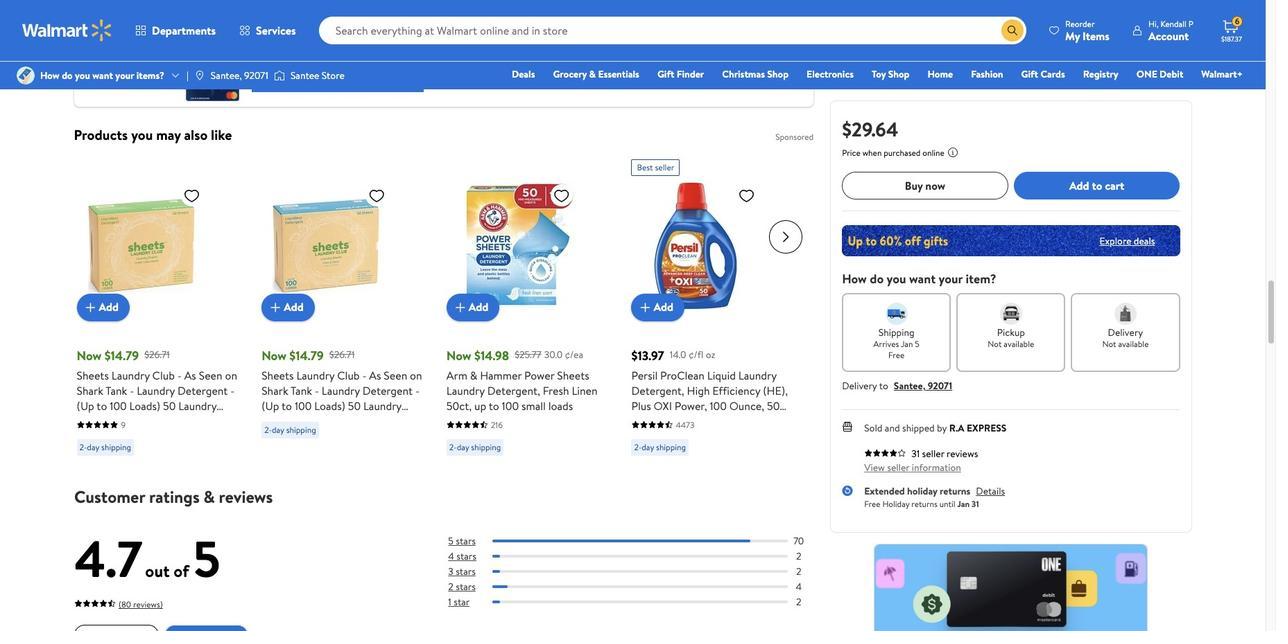 Task type: describe. For each thing, give the bounding box(es) containing it.
|
[[187, 69, 189, 83]]

view seller information
[[864, 461, 961, 475]]

how for how do you want your items?
[[40, 69, 60, 83]]

2 for 4 stars
[[796, 550, 801, 564]]

31 seller reviews
[[912, 447, 978, 461]]

1 horizontal spatial you
[[131, 125, 153, 144]]

best seller
[[637, 161, 675, 173]]

0 vertical spatial &
[[589, 67, 596, 81]]

0 vertical spatial santee,
[[211, 69, 242, 83]]

jan inside shipping arrives jan 5 free
[[901, 339, 913, 350]]

shop for toy shop
[[888, 67, 910, 81]]

now
[[926, 178, 946, 193]]

delivery for not
[[1108, 326, 1143, 340]]

3
[[448, 565, 453, 579]]

loads
[[657, 414, 685, 429]]

jan inside extended holiday returns details free holiday returns until jan 31
[[958, 498, 970, 510]]

loads) for now $14.79 $26.71 sheets laundry club - as seen on shark tank - laundry detergent - (up to 100 loads) 50 laundry sheets- fresh linen scent - no plastic jug - new liquid-less technology - lightweight - easy to use -
[[129, 399, 160, 414]]

search icon image
[[1007, 25, 1018, 36]]

to inside now $14.79 $26.71 sheets laundry club - as seen on shark tank - laundry detergent - (up to 100 loads) 50 laundry sheets- fresh linen scent - no plastic jug - new liquid-less technology - lightweight - easy to use -
[[97, 399, 107, 414]]

lightweight inside now $14.79 $26.71 sheets laundry club - as seen on shark tank - laundry detergent - (up to 100 loads) 50 laundry sheets - unscented - no plastic jug - new liquid-less technology - lightweight - easy to use -
[[269, 444, 325, 460]]

sponsored
[[776, 131, 814, 143]]

item?
[[966, 271, 997, 288]]

express
[[967, 422, 1007, 436]]

3 stars
[[448, 565, 475, 579]]

you for how do you want your items?
[[75, 69, 90, 83]]

plastic inside now $14.79 $26.71 sheets laundry club - as seen on shark tank - laundry detergent - (up to 100 loads) 50 laundry sheets- fresh linen scent - no plastic jug - new liquid-less technology - lightweight - easy to use -
[[77, 429, 108, 444]]

departments
[[152, 23, 216, 38]]

want for item?
[[909, 271, 936, 288]]

add to cart image
[[637, 299, 654, 316]]

also
[[184, 125, 208, 144]]

if
[[447, 74, 454, 89]]

delivered
[[423, 5, 462, 18]]

¢/ea
[[565, 348, 583, 362]]

easy inside now $14.79 $26.71 sheets laundry club - as seen on shark tank - laundry detergent - (up to 100 loads) 50 laundry sheets- fresh linen scent - no plastic jug - new liquid-less technology - lightweight - easy to use -
[[207, 444, 228, 460]]

shipping for now $14.98
[[471, 442, 501, 453]]

jug inside now $14.79 $26.71 sheets laundry club - as seen on shark tank - laundry detergent - (up to 100 loads) 50 laundry sheets - unscented - no plastic jug - new liquid-less technology - lightweight - easy to use -
[[262, 429, 279, 444]]

electronics link
[[801, 67, 860, 82]]

 image for santee store
[[274, 69, 285, 83]]

learn more
[[656, 76, 703, 89]]

grocery
[[553, 67, 587, 81]]

100 inside now $14.98 $25.77 30.0 ¢/ea arm & hammer power sheets laundry detergent, fresh linen 50ct, up to 100 small loads
[[502, 399, 519, 414]]

less inside now $14.79 $26.71 sheets laundry club - as seen on shark tank - laundry detergent - (up to 100 loads) 50 laundry sheets- fresh linen scent - no plastic jug - new liquid-less technology - lightweight - easy to use -
[[194, 429, 214, 444]]

no inside now $14.79 $26.71 sheets laundry club - as seen on shark tank - laundry detergent - (up to 100 loads) 50 laundry sheets - unscented - no plastic jug - new liquid-less technology - lightweight - easy to use -
[[365, 414, 379, 429]]

hi, kendall p account
[[1149, 18, 1194, 43]]

delivery not available
[[1103, 326, 1149, 350]]

50ct,
[[447, 399, 472, 414]]

progress bar for 3 stars
[[492, 571, 787, 574]]

power,
[[675, 399, 707, 414]]

available for pickup
[[1004, 339, 1035, 350]]

on inside now $14.79 $26.71 sheets laundry club - as seen on shark tank - laundry detergent - (up to 100 loads) 50 laundry sheets - unscented - no plastic jug - new liquid-less technology - lightweight - easy to use -
[[410, 368, 422, 383]]

next slide for products you may also like list image
[[769, 220, 803, 254]]

items?
[[136, 69, 164, 83]]

0 horizontal spatial returns
[[912, 498, 938, 510]]

easy inside now $14.79 $26.71 sheets laundry club - as seen on shark tank - laundry detergent - (up to 100 loads) 50 laundry sheets - unscented - no plastic jug - new liquid-less technology - lightweight - easy to use -
[[335, 444, 356, 460]]

5 stars
[[448, 535, 476, 548]]

items inside reorder my items
[[1083, 28, 1110, 43]]

best
[[637, 161, 653, 173]]

santee store
[[291, 69, 345, 83]]

items may be delivered on different dates
[[365, 5, 539, 18]]

0 vertical spatial items
[[365, 5, 388, 18]]

reorder
[[1066, 18, 1095, 29]]

add button for sheets laundry club - as seen on shark tank - laundry detergent - (up to 100 loads) 50 laundry sheets- fresh linen scent - no plastic jug - new liquid-less technology - lightweight - easy to use -
[[77, 294, 130, 322]]

holiday
[[907, 485, 938, 499]]

toy shop link
[[866, 67, 916, 82]]

(80 reviews) link
[[74, 596, 162, 612]]

details button
[[976, 485, 1005, 499]]

explore deals
[[1100, 234, 1155, 248]]

out
[[145, 559, 169, 583]]

products
[[74, 125, 128, 144]]

product group containing now $14.98
[[447, 154, 612, 462]]

of
[[173, 559, 189, 583]]

technology inside now $14.79 $26.71 sheets laundry club - as seen on shark tank - laundry detergent - (up to 100 loads) 50 laundry sheets- fresh linen scent - no plastic jug - new liquid-less technology - lightweight - easy to use -
[[77, 444, 131, 460]]

information
[[912, 461, 961, 475]]

earn 5% cash back on walmart.com. see if you're pre-approved with no credit risk.
[[252, 74, 644, 89]]

hammer
[[480, 368, 522, 383]]

grocery & essentials link
[[547, 67, 646, 82]]

seen for now $14.79 $26.71 sheets laundry club - as seen on shark tank - laundry detergent - (up to 100 loads) 50 laundry sheets- fresh linen scent - no plastic jug - new liquid-less technology - lightweight - easy to use -
[[199, 368, 222, 383]]

(up for now $14.79 $26.71 sheets laundry club - as seen on shark tank - laundry detergent - (up to 100 loads) 50 laundry sheets - unscented - no plastic jug - new liquid-less technology - lightweight - easy to use -
[[262, 399, 279, 414]]

detergent for now $14.79 $26.71 sheets laundry club - as seen on shark tank - laundry detergent - (up to 100 loads) 50 laundry sheets- fresh linen scent - no plastic jug - new liquid-less technology - lightweight - easy to use -
[[178, 383, 228, 399]]

walmart.com.
[[357, 74, 424, 89]]

laundry inside now $14.98 $25.77 30.0 ¢/ea arm & hammer power sheets laundry detergent, fresh linen 50ct, up to 100 small loads
[[447, 383, 485, 399]]

santee, 92071
[[211, 69, 268, 83]]

2 stars
[[448, 580, 475, 594]]

santee
[[291, 69, 319, 83]]

& inside now $14.98 $25.77 30.0 ¢/ea arm & hammer power sheets laundry detergent, fresh linen 50ct, up to 100 small loads
[[470, 368, 478, 383]]

proclean
[[660, 368, 705, 383]]

fresh inside now $14.79 $26.71 sheets laundry club - as seen on shark tank - laundry detergent - (up to 100 loads) 50 laundry sheets- fresh linen scent - no plastic jug - new liquid-less technology - lightweight - easy to use -
[[116, 414, 142, 429]]

products you may also like
[[74, 125, 232, 144]]

shipping
[[879, 326, 915, 340]]

$14.79 for now $14.79 $26.71 sheets laundry club - as seen on shark tank - laundry detergent - (up to 100 loads) 50 laundry sheets - unscented - no plastic jug - new liquid-less technology - lightweight - easy to use -
[[289, 347, 324, 365]]

laundry inside $13.97 14.0 ¢/fl oz persil proclean liquid laundry detergent, high efficiency (he), plus oxi power, 100 ounce, 50 total loads
[[739, 368, 777, 383]]

your for items?
[[115, 69, 134, 83]]

shipped
[[903, 422, 935, 436]]

with
[[556, 74, 577, 89]]

add button for sheets laundry club - as seen on shark tank - laundry detergent - (up to 100 loads) 50 laundry sheets - unscented - no plastic jug - new liquid-less technology - lightweight - easy to use -
[[262, 294, 315, 322]]

0 horizontal spatial reviews
[[219, 485, 273, 509]]

finder
[[677, 67, 704, 81]]

sheets laundry club - as seen on shark tank - laundry detergent - (up to 100 loads) 50 laundry sheets- fresh linen scent - no plastic jug - new liquid-less technology - lightweight - easy to use - image
[[77, 181, 206, 310]]

add inside button
[[1070, 178, 1090, 193]]

tank for now $14.79 $26.71 sheets laundry club - as seen on shark tank - laundry detergent - (up to 100 loads) 50 laundry sheets - unscented - no plastic jug - new liquid-less technology - lightweight - easy to use -
[[291, 383, 312, 399]]

p
[[1189, 18, 1194, 29]]

deals
[[512, 67, 535, 81]]

to inside now $14.98 $25.77 30.0 ¢/ea arm & hammer power sheets laundry detergent, fresh linen 50ct, up to 100 small loads
[[489, 399, 499, 414]]

add to cart button
[[1014, 172, 1180, 200]]

detergent for now $14.79 $26.71 sheets laundry club - as seen on shark tank - laundry detergent - (up to 100 loads) 50 laundry sheets - unscented - no plastic jug - new liquid-less technology - lightweight - easy to use -
[[363, 383, 413, 399]]

$14.98
[[474, 347, 509, 365]]

new inside now $14.79 $26.71 sheets laundry club - as seen on shark tank - laundry detergent - (up to 100 loads) 50 laundry sheets- fresh linen scent - no plastic jug - new liquid-less technology - lightweight - easy to use -
[[137, 429, 159, 444]]

as for now $14.79 $26.71 sheets laundry club - as seen on shark tank - laundry detergent - (up to 100 loads) 50 laundry sheets - unscented - no plastic jug - new liquid-less technology - lightweight - easy to use -
[[369, 368, 381, 383]]

add to favorites list, persil proclean liquid laundry detergent, high efficiency (he),  plus oxi power, 100 ounce, 50 total loads image
[[738, 187, 755, 204]]

add to favorites list, sheets laundry club - as seen on shark tank - laundry detergent - (up to 100 loads) 50 laundry sheets - unscented - no plastic jug - new liquid-less technology - lightweight - easy to use - image
[[368, 187, 385, 204]]

stars for 2 stars
[[456, 580, 475, 594]]

by
[[937, 422, 947, 436]]

available for delivery
[[1119, 339, 1149, 350]]

gift for gift cards
[[1022, 67, 1039, 81]]

pre-
[[489, 74, 509, 89]]

holiday
[[883, 498, 910, 510]]

view
[[864, 461, 885, 475]]

linen inside now $14.98 $25.77 30.0 ¢/ea arm & hammer power sheets laundry detergent, fresh linen 50ct, up to 100 small loads
[[572, 383, 598, 399]]

day for $13.97
[[642, 442, 654, 453]]

detergent, inside now $14.98 $25.77 30.0 ¢/ea arm & hammer power sheets laundry detergent, fresh linen 50ct, up to 100 small loads
[[487, 383, 540, 399]]

$29.64
[[842, 116, 899, 143]]

add to favorites list, arm & hammer power sheets laundry detergent, fresh linen 50ct, up to 100 small loads image
[[553, 187, 570, 204]]

home
[[928, 67, 953, 81]]

31 inside extended holiday returns details free holiday returns until jan 31
[[972, 498, 979, 510]]

intent image for pickup image
[[1000, 303, 1022, 325]]

seller for best
[[655, 161, 675, 173]]

2 product group from the left
[[262, 154, 427, 462]]

now $14.79 $26.71 sheets laundry club - as seen on shark tank - laundry detergent - (up to 100 loads) 50 laundry sheets - unscented - no plastic jug - new liquid-less technology - lightweight - easy to use -
[[262, 347, 423, 460]]

2- left unscented
[[264, 424, 272, 436]]

pickup
[[997, 326, 1025, 340]]

use inside now $14.79 $26.71 sheets laundry club - as seen on shark tank - laundry detergent - (up to 100 loads) 50 laundry sheets - unscented - no plastic jug - new liquid-less technology - lightweight - easy to use -
[[372, 444, 390, 460]]

persil proclean liquid laundry detergent, high efficiency (he),  plus oxi power, 100 ounce, 50 total loads image
[[632, 181, 761, 310]]

pickup not available
[[988, 326, 1035, 350]]

stars for 4 stars
[[456, 550, 476, 564]]

deals
[[1134, 234, 1155, 248]]

learn
[[656, 76, 679, 89]]

0 vertical spatial may
[[391, 5, 408, 18]]

fresh inside now $14.98 $25.77 30.0 ¢/ea arm & hammer power sheets laundry detergent, fresh linen 50ct, up to 100 small loads
[[543, 383, 569, 399]]

up
[[475, 399, 486, 414]]

100 inside now $14.79 $26.71 sheets laundry club - as seen on shark tank - laundry detergent - (up to 100 loads) 50 laundry sheets- fresh linen scent - no plastic jug - new liquid-less technology - lightweight - easy to use -
[[110, 399, 127, 414]]

2- for now $14.79
[[79, 442, 87, 453]]

now $14.98 $25.77 30.0 ¢/ea arm & hammer power sheets laundry detergent, fresh linen 50ct, up to 100 small loads
[[447, 347, 598, 414]]

see
[[427, 74, 444, 89]]

30.0
[[544, 348, 563, 362]]

delivery to santee, 92071
[[842, 379, 953, 393]]

add to cart image for $14.79
[[82, 299, 99, 316]]

star
[[453, 596, 469, 610]]

ratings
[[149, 485, 199, 509]]

sold
[[864, 422, 883, 436]]

to inside now $14.79 $26.71 sheets laundry club - as seen on shark tank - laundry detergent - (up to 100 loads) 50 laundry sheets - unscented - no plastic jug - new liquid-less technology - lightweight - easy to use -
[[282, 399, 292, 414]]

oz
[[706, 348, 715, 362]]

my
[[1066, 28, 1080, 43]]

0 horizontal spatial may
[[156, 125, 181, 144]]

delivery for to
[[842, 379, 877, 393]]

customer
[[74, 485, 145, 509]]

1 horizontal spatial 5
[[448, 535, 453, 548]]

shark for now $14.79 $26.71 sheets laundry club - as seen on shark tank - laundry detergent - (up to 100 loads) 50 laundry sheets - unscented - no plastic jug - new liquid-less technology - lightweight - easy to use -
[[262, 383, 288, 399]]

Search search field
[[319, 17, 1027, 44]]



Task type: locate. For each thing, give the bounding box(es) containing it.
club for now $14.79 $26.71 sheets laundry club - as seen on shark tank - laundry detergent - (up to 100 loads) 50 laundry sheets- fresh linen scent - no plastic jug - new liquid-less technology - lightweight - easy to use -
[[152, 368, 175, 383]]

0 horizontal spatial easy
[[207, 444, 228, 460]]

seller down 3.8387 stars out of 5, based on 31 seller reviews element
[[887, 461, 910, 475]]

jug up 'customer'
[[110, 429, 127, 444]]

linen
[[572, 383, 598, 399], [145, 414, 170, 429]]

1 horizontal spatial lightweight
[[269, 444, 325, 460]]

2 liquid- from the left
[[313, 429, 346, 444]]

items right my at the top right
[[1083, 28, 1110, 43]]

capital one  earn 5% cash back on walmart.com. see if you're pre-approved with no credit risk. learn more element
[[656, 76, 703, 90]]

2 horizontal spatial seller
[[922, 447, 945, 461]]

use inside now $14.79 $26.71 sheets laundry club - as seen on shark tank - laundry detergent - (up to 100 loads) 50 laundry sheets- fresh linen scent - no plastic jug - new liquid-less technology - lightweight - easy to use -
[[77, 460, 95, 475]]

available inside delivery not available
[[1119, 339, 1149, 350]]

add
[[1070, 178, 1090, 193], [99, 300, 119, 315], [284, 300, 304, 315], [469, 300, 489, 315], [654, 300, 674, 315]]

toy shop
[[872, 67, 910, 81]]

1 horizontal spatial $26.71
[[329, 348, 355, 362]]

2-day shipping for now $14.98
[[449, 442, 501, 453]]

1 vertical spatial 4
[[796, 580, 802, 594]]

0 horizontal spatial technology
[[77, 444, 131, 460]]

2 easy from the left
[[335, 444, 356, 460]]

sheets inside now $14.98 $25.77 30.0 ¢/ea arm & hammer power sheets laundry detergent, fresh linen 50ct, up to 100 small loads
[[557, 368, 589, 383]]

1 (up from the left
[[77, 399, 94, 414]]

 image
[[194, 70, 205, 81]]

1 vertical spatial delivery
[[842, 379, 877, 393]]

add for arm & hammer power sheets laundry detergent, fresh linen 50ct, up to 100 small loads
[[469, 300, 489, 315]]

1 vertical spatial santee,
[[894, 379, 926, 393]]

detergent, right up
[[487, 383, 540, 399]]

3 add button from the left
[[447, 294, 500, 322]]

2 progress bar from the top
[[492, 555, 787, 558]]

1 new from the left
[[137, 429, 159, 444]]

add for sheets laundry club - as seen on shark tank - laundry detergent - (up to 100 loads) 50 laundry sheets - unscented - no plastic jug - new liquid-less technology - lightweight - easy to use -
[[284, 300, 304, 315]]

1 to from the left
[[231, 444, 242, 460]]

day
[[272, 424, 284, 436], [87, 442, 99, 453], [457, 442, 469, 453], [642, 442, 654, 453]]

1 shop from the left
[[767, 67, 789, 81]]

add to cart image for $14.98
[[452, 299, 469, 316]]

not for delivery
[[1103, 339, 1117, 350]]

1 now from the left
[[77, 347, 102, 365]]

2 available from the left
[[1119, 339, 1149, 350]]

not down intent image for delivery
[[1103, 339, 1117, 350]]

2-day shipping
[[264, 424, 316, 436], [79, 442, 131, 453], [449, 442, 501, 453], [634, 442, 686, 453]]

use
[[372, 444, 390, 460], [77, 460, 95, 475]]

store
[[322, 69, 345, 83]]

stars up 4 stars
[[456, 535, 476, 548]]

linen left scent
[[145, 414, 170, 429]]

not
[[988, 339, 1002, 350], [1103, 339, 1117, 350]]

on inside now $14.79 $26.71 sheets laundry club - as seen on shark tank - laundry detergent - (up to 100 loads) 50 laundry sheets- fresh linen scent - no plastic jug - new liquid-less technology - lightweight - easy to use -
[[225, 368, 237, 383]]

1 horizontal spatial seller
[[887, 461, 910, 475]]

easy down unscented
[[335, 444, 356, 460]]

seen inside now $14.79 $26.71 sheets laundry club - as seen on shark tank - laundry detergent - (up to 100 loads) 50 laundry sheets- fresh linen scent - no plastic jug - new liquid-less technology - lightweight - easy to use -
[[199, 368, 222, 383]]

1 $14.79 from the left
[[105, 347, 139, 365]]

$14.79 inside now $14.79 $26.71 sheets laundry club - as seen on shark tank - laundry detergent - (up to 100 loads) 50 laundry sheets - unscented - no plastic jug - new liquid-less technology - lightweight - easy to use -
[[289, 347, 324, 365]]

liquid- inside now $14.79 $26.71 sheets laundry club - as seen on shark tank - laundry detergent - (up to 100 loads) 50 laundry sheets- fresh linen scent - no plastic jug - new liquid-less technology - lightweight - easy to use -
[[161, 429, 194, 444]]

1 100 from the left
[[110, 399, 127, 414]]

$187.37
[[1222, 34, 1242, 44]]

add button
[[77, 294, 130, 322], [262, 294, 315, 322], [447, 294, 500, 322], [632, 294, 685, 322]]

1 horizontal spatial detergent,
[[632, 383, 684, 399]]

0 vertical spatial jan
[[901, 339, 913, 350]]

1 horizontal spatial technology
[[368, 429, 423, 444]]

buy now
[[905, 178, 946, 193]]

toy
[[872, 67, 886, 81]]

free inside extended holiday returns details free holiday returns until jan 31
[[864, 498, 881, 510]]

available inside pickup not available
[[1004, 339, 1035, 350]]

add to cart image
[[82, 299, 99, 316], [267, 299, 284, 316], [452, 299, 469, 316]]

want left item?
[[909, 271, 936, 288]]

1 horizontal spatial as
[[369, 368, 381, 383]]

1 horizontal spatial items
[[1083, 28, 1110, 43]]

0 horizontal spatial shop
[[767, 67, 789, 81]]

sheets inside now $14.79 $26.71 sheets laundry club - as seen on shark tank - laundry detergent - (up to 100 loads) 50 laundry sheets- fresh linen scent - no plastic jug - new liquid-less technology - lightweight - easy to use -
[[77, 368, 109, 383]]

club up scent
[[152, 368, 175, 383]]

5 for arrives jan 5
[[915, 339, 920, 350]]

1 vertical spatial free
[[864, 498, 881, 510]]

add for sheets laundry club - as seen on shark tank - laundry detergent - (up to 100 loads) 50 laundry sheets- fresh linen scent - no plastic jug - new liquid-less technology - lightweight - easy to use -
[[99, 300, 119, 315]]

walmart+
[[1202, 67, 1243, 81]]

2 100 from the left
[[295, 399, 312, 414]]

50 inside now $14.79 $26.71 sheets laundry club - as seen on shark tank - laundry detergent - (up to 100 loads) 50 laundry sheets- fresh linen scent - no plastic jug - new liquid-less technology - lightweight - easy to use -
[[163, 399, 176, 414]]

1 tank from the left
[[106, 383, 127, 399]]

50 for now $14.79 $26.71 sheets laundry club - as seen on shark tank - laundry detergent - (up to 100 loads) 50 laundry sheets - unscented - no plastic jug - new liquid-less technology - lightweight - easy to use -
[[348, 399, 361, 414]]

shipping
[[286, 424, 316, 436], [101, 442, 131, 453], [471, 442, 501, 453], [656, 442, 686, 453]]

customer ratings & reviews
[[74, 485, 273, 509]]

free inside shipping arrives jan 5 free
[[889, 350, 905, 361]]

0 vertical spatial how
[[40, 69, 60, 83]]

fresh down "30.0"
[[543, 383, 569, 399]]

0 horizontal spatial  image
[[17, 67, 35, 85]]

4473
[[676, 419, 695, 431]]

0 horizontal spatial club
[[152, 368, 175, 383]]

club inside now $14.79 $26.71 sheets laundry club - as seen on shark tank - laundry detergent - (up to 100 loads) 50 laundry sheets- fresh linen scent - no plastic jug - new liquid-less technology - lightweight - easy to use -
[[152, 368, 175, 383]]

0 horizontal spatial to
[[231, 444, 242, 460]]

purchased
[[884, 147, 921, 159]]

31 down shipped on the bottom right
[[912, 447, 920, 461]]

returns left until
[[912, 498, 938, 510]]

to inside now $14.79 $26.71 sheets laundry club - as seen on shark tank - laundry detergent - (up to 100 loads) 50 laundry sheets- fresh linen scent - no plastic jug - new liquid-less technology - lightweight - easy to use -
[[231, 444, 242, 460]]

loads) inside now $14.79 $26.71 sheets laundry club - as seen on shark tank - laundry detergent - (up to 100 loads) 50 laundry sheets - unscented - no plastic jug - new liquid-less technology - lightweight - easy to use -
[[314, 399, 345, 414]]

be
[[410, 5, 421, 18]]

2 loads) from the left
[[314, 399, 345, 414]]

gift inside gift finder 'link'
[[658, 67, 675, 81]]

1 horizontal spatial detergent
[[363, 383, 413, 399]]

now inside now $14.79 $26.71 sheets laundry club - as seen on shark tank - laundry detergent - (up to 100 loads) 50 laundry sheets - unscented - no plastic jug - new liquid-less technology - lightweight - easy to use -
[[262, 347, 287, 365]]

essentials
[[598, 67, 640, 81]]

1 horizontal spatial $14.79
[[289, 347, 324, 365]]

liquid-
[[161, 429, 194, 444], [313, 429, 346, 444]]

2 gift from the left
[[1022, 67, 1039, 81]]

 image right earn
[[274, 69, 285, 83]]

0 horizontal spatial loads)
[[129, 399, 160, 414]]

2 50 from the left
[[348, 399, 361, 414]]

1 horizontal spatial liquid-
[[313, 429, 346, 444]]

technology inside now $14.79 $26.71 sheets laundry club - as seen on shark tank - laundry detergent - (up to 100 loads) 50 laundry sheets - unscented - no plastic jug - new liquid-less technology - lightweight - easy to use -
[[368, 429, 423, 444]]

loads
[[549, 399, 573, 414]]

4 progress bar from the top
[[492, 586, 787, 589]]

may left be
[[391, 5, 408, 18]]

5 for 5
[[193, 524, 220, 593]]

1 horizontal spatial do
[[870, 271, 884, 288]]

day down sheets-
[[87, 442, 99, 453]]

lightweight inside now $14.79 $26.71 sheets laundry club - as seen on shark tank - laundry detergent - (up to 100 loads) 50 laundry sheets- fresh linen scent - no plastic jug - new liquid-less technology - lightweight - easy to use -
[[141, 444, 197, 460]]

how do you want your items?
[[40, 69, 164, 83]]

stars down 5 stars
[[456, 550, 476, 564]]

5 right of
[[193, 524, 220, 593]]

Walmart Site-Wide search field
[[319, 17, 1027, 44]]

your left item?
[[939, 271, 963, 288]]

0 horizontal spatial new
[[137, 429, 159, 444]]

seller for 31
[[922, 447, 945, 461]]

 image
[[17, 67, 35, 85], [274, 69, 285, 83]]

0 vertical spatial delivery
[[1108, 326, 1143, 340]]

5 progress bar from the top
[[492, 601, 787, 604]]

available down intent image for delivery
[[1119, 339, 1149, 350]]

1 progress bar from the top
[[492, 540, 787, 543]]

2 less from the left
[[346, 429, 366, 444]]

1
[[448, 596, 451, 610]]

online
[[923, 147, 945, 159]]

oxi
[[654, 399, 672, 414]]

total
[[632, 414, 655, 429]]

1 horizontal spatial jug
[[262, 429, 279, 444]]

$25.77
[[515, 348, 542, 362]]

2- for $13.97
[[634, 442, 642, 453]]

1 vertical spatial how
[[842, 271, 867, 288]]

1 horizontal spatial less
[[346, 429, 366, 444]]

items
[[365, 5, 388, 18], [1083, 28, 1110, 43]]

explore
[[1100, 234, 1132, 248]]

(up inside now $14.79 $26.71 sheets laundry club - as seen on shark tank - laundry detergent - (up to 100 loads) 50 laundry sheets- fresh linen scent - no plastic jug - new liquid-less technology - lightweight - easy to use -
[[77, 399, 94, 414]]

easy up customer ratings & reviews
[[207, 444, 228, 460]]

detergent inside now $14.79 $26.71 sheets laundry club - as seen on shark tank - laundry detergent - (up to 100 loads) 50 laundry sheets - unscented - no plastic jug - new liquid-less technology - lightweight - easy to use -
[[363, 383, 413, 399]]

2 no from the left
[[365, 414, 379, 429]]

1 horizontal spatial  image
[[274, 69, 285, 83]]

intent image for shipping image
[[886, 303, 908, 325]]

0 vertical spatial reviews
[[947, 447, 978, 461]]

0 horizontal spatial liquid-
[[161, 429, 194, 444]]

tank up unscented
[[291, 383, 312, 399]]

to inside add to cart button
[[1092, 178, 1103, 193]]

day left unscented
[[272, 424, 284, 436]]

1 loads) from the left
[[129, 399, 160, 414]]

2 add to cart image from the left
[[267, 299, 284, 316]]

seen up scent
[[199, 368, 222, 383]]

2- for now $14.98
[[449, 442, 457, 453]]

to
[[1092, 178, 1103, 193], [879, 379, 889, 393], [97, 399, 107, 414], [282, 399, 292, 414], [489, 399, 499, 414]]

5
[[915, 339, 920, 350], [193, 524, 220, 593], [448, 535, 453, 548]]

2 club from the left
[[337, 368, 360, 383]]

santee,
[[211, 69, 242, 83], [894, 379, 926, 393]]

day down total
[[642, 442, 654, 453]]

sheets laundry club - as seen on shark tank - laundry detergent - (up to 100 loads) 50 laundry sheets - unscented - no plastic jug - new liquid-less technology - lightweight - easy to use - image
[[262, 181, 391, 310]]

2 tank from the left
[[291, 383, 312, 399]]

0 vertical spatial 4
[[448, 550, 454, 564]]

linen down ¢/ea
[[572, 383, 598, 399]]

technology down sheets-
[[77, 444, 131, 460]]

1 50 from the left
[[163, 399, 176, 414]]

1 seen from the left
[[199, 368, 222, 383]]

credit
[[595, 74, 623, 89]]

92071 up by on the bottom right of page
[[928, 379, 953, 393]]

2 vertical spatial &
[[203, 485, 215, 509]]

0 horizontal spatial less
[[194, 429, 214, 444]]

reviews)
[[133, 599, 162, 611]]

seen for now $14.79 $26.71 sheets laundry club - as seen on shark tank - laundry detergent - (up to 100 loads) 50 laundry sheets - unscented - no plastic jug - new liquid-less technology - lightweight - easy to use -
[[384, 368, 407, 383]]

now
[[77, 347, 102, 365], [262, 347, 287, 365], [447, 347, 471, 365]]

now inside now $14.98 $25.77 30.0 ¢/ea arm & hammer power sheets laundry detergent, fresh linen 50ct, up to 100 small loads
[[447, 347, 471, 365]]

now for now $14.98
[[447, 347, 471, 365]]

(up inside now $14.79 $26.71 sheets laundry club - as seen on shark tank - laundry detergent - (up to 100 loads) 50 laundry sheets - unscented - no plastic jug - new liquid-less technology - lightweight - easy to use -
[[262, 399, 279, 414]]

jug left unscented
[[262, 429, 279, 444]]

delivery
[[1108, 326, 1143, 340], [842, 379, 877, 393]]

1 horizontal spatial seen
[[384, 368, 407, 383]]

2 $26.71 from the left
[[329, 348, 355, 362]]

1 horizontal spatial linen
[[572, 383, 598, 399]]

back
[[317, 74, 340, 89]]

$26.71 for now $14.79 $26.71 sheets laundry club - as seen on shark tank - laundry detergent - (up to 100 loads) 50 laundry sheets- fresh linen scent - no plastic jug - new liquid-less technology - lightweight - easy to use -
[[144, 348, 170, 362]]

1 vertical spatial linen
[[145, 414, 170, 429]]

2 not from the left
[[1103, 339, 1117, 350]]

how
[[40, 69, 60, 83], [842, 271, 867, 288]]

no right unscented
[[365, 414, 379, 429]]

you're
[[456, 74, 486, 89]]

club for now $14.79 $26.71 sheets laundry club - as seen on shark tank - laundry detergent - (up to 100 loads) 50 laundry sheets - unscented - no plastic jug - new liquid-less technology - lightweight - easy to use -
[[337, 368, 360, 383]]

1 no from the left
[[210, 414, 225, 429]]

santee, up shipped on the bottom right
[[894, 379, 926, 393]]

0 horizontal spatial plastic
[[77, 429, 108, 444]]

1 less from the left
[[194, 429, 214, 444]]

2 detergent, from the left
[[632, 383, 684, 399]]

2-
[[264, 424, 272, 436], [79, 442, 87, 453], [449, 442, 457, 453], [634, 442, 642, 453]]

do up shipping
[[870, 271, 884, 288]]

2 as from the left
[[369, 368, 381, 383]]

may left also
[[156, 125, 181, 144]]

0 horizontal spatial 50
[[163, 399, 176, 414]]

2-day shipping for $13.97
[[634, 442, 686, 453]]

progress bar for 2 stars
[[492, 586, 787, 589]]

day down the 50ct,
[[457, 442, 469, 453]]

1 horizontal spatial to
[[358, 444, 369, 460]]

plastic left 9
[[77, 429, 108, 444]]

0 horizontal spatial items
[[365, 5, 388, 18]]

2 shark from the left
[[262, 383, 288, 399]]

progress bar for 5 stars
[[492, 540, 787, 543]]

100 inside $13.97 14.0 ¢/fl oz persil proclean liquid laundry detergent, high efficiency (he), plus oxi power, 100 ounce, 50 total loads
[[710, 399, 727, 414]]

1 detergent, from the left
[[487, 383, 540, 399]]

2 horizontal spatial add to cart image
[[452, 299, 469, 316]]

92071 left 5%
[[244, 69, 268, 83]]

1 lightweight from the left
[[141, 444, 197, 460]]

liquid
[[707, 368, 736, 383]]

0 horizontal spatial 5
[[193, 524, 220, 593]]

(he),
[[763, 383, 788, 399]]

1 club from the left
[[152, 368, 175, 383]]

seen
[[199, 368, 222, 383], [384, 368, 407, 383]]

0 horizontal spatial seller
[[655, 161, 675, 173]]

2 add button from the left
[[262, 294, 315, 322]]

buy
[[905, 178, 923, 193]]

lightweight down scent
[[141, 444, 197, 460]]

2 for 1 star
[[796, 596, 801, 610]]

intent image for delivery image
[[1115, 303, 1137, 325]]

no right scent
[[210, 414, 225, 429]]

seen left "arm"
[[384, 368, 407, 383]]

r.a
[[949, 422, 965, 436]]

stars for 3 stars
[[456, 565, 475, 579]]

0 vertical spatial fresh
[[543, 383, 569, 399]]

(80
[[118, 599, 131, 611]]

account
[[1149, 28, 1189, 43]]

fresh right sheets-
[[116, 414, 142, 429]]

4 down 70
[[796, 580, 802, 594]]

1 product group from the left
[[77, 154, 242, 475]]

you up intent image for shipping
[[887, 271, 906, 288]]

detergent, inside $13.97 14.0 ¢/fl oz persil proclean liquid laundry detergent, high efficiency (he), plus oxi power, 100 ounce, 50 total loads
[[632, 383, 684, 399]]

0 horizontal spatial free
[[864, 498, 881, 510]]

3 progress bar from the top
[[492, 571, 787, 574]]

detergent inside now $14.79 $26.71 sheets laundry club - as seen on shark tank - laundry detergent - (up to 100 loads) 50 laundry sheets- fresh linen scent - no plastic jug - new liquid-less technology - lightweight - easy to use -
[[178, 383, 228, 399]]

you down walmart image
[[75, 69, 90, 83]]

0 horizontal spatial shark
[[77, 383, 103, 399]]

one
[[1137, 67, 1158, 81]]

1 available from the left
[[1004, 339, 1035, 350]]

1 gift from the left
[[658, 67, 675, 81]]

delivery up sold
[[842, 379, 877, 393]]

do for how do you want your items?
[[62, 69, 73, 83]]

jug inside now $14.79 $26.71 sheets laundry club - as seen on shark tank - laundry detergent - (up to 100 loads) 50 laundry sheets- fresh linen scent - no plastic jug - new liquid-less technology - lightweight - easy to use -
[[110, 429, 127, 444]]

tank for now $14.79 $26.71 sheets laundry club - as seen on shark tank - laundry detergent - (up to 100 loads) 50 laundry sheets- fresh linen scent - no plastic jug - new liquid-less technology - lightweight - easy to use -
[[106, 383, 127, 399]]

1 vertical spatial may
[[156, 125, 181, 144]]

gift inside gift cards link
[[1022, 67, 1039, 81]]

tank up 9
[[106, 383, 127, 399]]

4 100 from the left
[[710, 399, 727, 414]]

5 inside shipping arrives jan 5 free
[[915, 339, 920, 350]]

0 horizontal spatial 92071
[[244, 69, 268, 83]]

1 horizontal spatial plastic
[[382, 414, 413, 429]]

1 horizontal spatial not
[[1103, 339, 1117, 350]]

your for item?
[[939, 271, 963, 288]]

31 right until
[[972, 498, 979, 510]]

 image for how do you want your items?
[[17, 67, 35, 85]]

50 inside now $14.79 $26.71 sheets laundry club - as seen on shark tank - laundry detergent - (up to 100 loads) 50 laundry sheets - unscented - no plastic jug - new liquid-less technology - lightweight - easy to use -
[[348, 399, 361, 414]]

gift finder link
[[651, 67, 711, 82]]

shop for christmas shop
[[767, 67, 789, 81]]

legal information image
[[948, 147, 959, 158]]

stars right 3
[[456, 565, 475, 579]]

2 now from the left
[[262, 347, 287, 365]]

detergent
[[178, 383, 228, 399], [363, 383, 413, 399]]

loads) inside now $14.79 $26.71 sheets laundry club - as seen on shark tank - laundry detergent - (up to 100 loads) 50 laundry sheets- fresh linen scent - no plastic jug - new liquid-less technology - lightweight - easy to use -
[[129, 399, 160, 414]]

plastic left the 50ct,
[[382, 414, 413, 429]]

as inside now $14.79 $26.71 sheets laundry club - as seen on shark tank - laundry detergent - (up to 100 loads) 50 laundry sheets - unscented - no plastic jug - new liquid-less technology - lightweight - easy to use -
[[369, 368, 381, 383]]

extended holiday returns details free holiday returns until jan 31
[[864, 485, 1005, 510]]

$14.79 for now $14.79 $26.71 sheets laundry club - as seen on shark tank - laundry detergent - (up to 100 loads) 50 laundry sheets- fresh linen scent - no plastic jug - new liquid-less technology - lightweight - easy to use -
[[105, 347, 139, 365]]

delivery inside delivery not available
[[1108, 326, 1143, 340]]

plus
[[632, 399, 651, 414]]

now for now $14.79
[[77, 347, 102, 365]]

cards
[[1041, 67, 1065, 81]]

capitalone image
[[184, 66, 241, 101]]

tank inside now $14.79 $26.71 sheets laundry club - as seen on shark tank - laundry detergent - (up to 100 loads) 50 laundry sheets - unscented - no plastic jug - new liquid-less technology - lightweight - easy to use -
[[291, 383, 312, 399]]

available down intent image for pickup
[[1004, 339, 1035, 350]]

1 $26.71 from the left
[[144, 348, 170, 362]]

shark inside now $14.79 $26.71 sheets laundry club - as seen on shark tank - laundry detergent - (up to 100 loads) 50 laundry sheets - unscented - no plastic jug - new liquid-less technology - lightweight - easy to use -
[[262, 383, 288, 399]]

lightweight down unscented
[[269, 444, 325, 460]]

loads) for now $14.79 $26.71 sheets laundry club - as seen on shark tank - laundry detergent - (up to 100 loads) 50 laundry sheets - unscented - no plastic jug - new liquid-less technology - lightweight - easy to use -
[[314, 399, 345, 414]]

want
[[92, 69, 113, 83], [909, 271, 936, 288]]

1 jug from the left
[[110, 429, 127, 444]]

power
[[525, 368, 555, 383]]

1 detergent from the left
[[178, 383, 228, 399]]

free down shipping
[[889, 350, 905, 361]]

shop right toy
[[888, 67, 910, 81]]

as
[[184, 368, 196, 383], [369, 368, 381, 383]]

0 horizontal spatial want
[[92, 69, 113, 83]]

1 horizontal spatial (up
[[262, 399, 279, 414]]

0 horizontal spatial tank
[[106, 383, 127, 399]]

kendall
[[1161, 18, 1187, 29]]

your left items?
[[115, 69, 134, 83]]

stars down 3 stars
[[456, 580, 475, 594]]

arm & hammer power sheets laundry detergent, fresh linen 50ct, up to 100 small loads image
[[447, 181, 576, 310]]

2- down total
[[634, 442, 642, 453]]

reorder my items
[[1066, 18, 1110, 43]]

easy
[[207, 444, 228, 460], [335, 444, 356, 460]]

1 horizontal spatial 50
[[348, 399, 361, 414]]

tank inside now $14.79 $26.71 sheets laundry club - as seen on shark tank - laundry detergent - (up to 100 loads) 50 laundry sheets- fresh linen scent - no plastic jug - new liquid-less technology - lightweight - easy to use -
[[106, 383, 127, 399]]

216
[[491, 419, 503, 431]]

detergent, up the "loads"
[[632, 383, 684, 399]]

1 liquid- from the left
[[161, 429, 194, 444]]

delivery down intent image for delivery
[[1108, 326, 1143, 340]]

seen inside now $14.79 $26.71 sheets laundry club - as seen on shark tank - laundry detergent - (up to 100 loads) 50 laundry sheets - unscented - no plastic jug - new liquid-less technology - lightweight - easy to use -
[[384, 368, 407, 383]]

add button for arm & hammer power sheets laundry detergent, fresh linen 50ct, up to 100 small loads
[[447, 294, 500, 322]]

& right ratings
[[203, 485, 215, 509]]

add to cart
[[1070, 178, 1125, 193]]

1 horizontal spatial want
[[909, 271, 936, 288]]

2 lightweight from the left
[[269, 444, 325, 460]]

product group
[[77, 154, 242, 475], [262, 154, 427, 462], [447, 154, 612, 462], [632, 154, 797, 462]]

seller down sold and shipped by r.a express
[[922, 447, 945, 461]]

2 to from the left
[[358, 444, 369, 460]]

seller for view
[[887, 461, 910, 475]]

now $14.79 $26.71 sheets laundry club - as seen on shark tank - laundry detergent - (up to 100 loads) 50 laundry sheets- fresh linen scent - no plastic jug - new liquid-less technology - lightweight - easy to use -
[[77, 347, 242, 475]]

1 horizontal spatial may
[[391, 5, 408, 18]]

do down walmart image
[[62, 69, 73, 83]]

4.7 out of 5
[[74, 524, 220, 593]]

2 (up from the left
[[262, 399, 279, 414]]

jan right until
[[958, 498, 970, 510]]

ounce,
[[730, 399, 765, 414]]

$14.79 inside now $14.79 $26.71 sheets laundry club - as seen on shark tank - laundry detergent - (up to 100 loads) 50 laundry sheets- fresh linen scent - no plastic jug - new liquid-less technology - lightweight - easy to use -
[[105, 347, 139, 365]]

0 vertical spatial linen
[[572, 383, 598, 399]]

0 horizontal spatial seen
[[199, 368, 222, 383]]

progress bar
[[492, 540, 787, 543], [492, 555, 787, 558], [492, 571, 787, 574], [492, 586, 787, 589], [492, 601, 787, 604]]

100 inside now $14.79 $26.71 sheets laundry club - as seen on shark tank - laundry detergent - (up to 100 loads) 50 laundry sheets - unscented - no plastic jug - new liquid-less technology - lightweight - easy to use -
[[295, 399, 312, 414]]

& right grocery
[[589, 67, 596, 81]]

shark inside now $14.79 $26.71 sheets laundry club - as seen on shark tank - laundry detergent - (up to 100 loads) 50 laundry sheets- fresh linen scent - no plastic jug - new liquid-less technology - lightweight - easy to use -
[[77, 383, 103, 399]]

add to favorites list, sheets laundry club - as seen on shark tank - laundry detergent - (up to 100 loads) 50 laundry sheets- fresh linen scent - no plastic jug - new liquid-less technology - lightweight - easy to use - image
[[183, 187, 200, 204]]

3 product group from the left
[[447, 154, 612, 462]]

2- down sheets-
[[79, 442, 87, 453]]

you for how do you want your item?
[[887, 271, 906, 288]]

1 horizontal spatial returns
[[940, 485, 971, 499]]

4 for 4
[[796, 580, 802, 594]]

free for shipping
[[889, 350, 905, 361]]

shark for now $14.79 $26.71 sheets laundry club - as seen on shark tank - laundry detergent - (up to 100 loads) 50 laundry sheets- fresh linen scent - no plastic jug - new liquid-less technology - lightweight - easy to use -
[[77, 383, 103, 399]]

$13.97 14.0 ¢/fl oz persil proclean liquid laundry detergent, high efficiency (he), plus oxi power, 100 ounce, 50 total loads
[[632, 347, 788, 429]]

not for pickup
[[988, 339, 1002, 350]]

0 vertical spatial 31
[[912, 447, 920, 461]]

progress bar for 4 stars
[[492, 555, 787, 558]]

1 easy from the left
[[207, 444, 228, 460]]

shipping for now $14.79
[[101, 442, 131, 453]]

day for now $14.79
[[87, 442, 99, 453]]

seller inside product group
[[655, 161, 675, 173]]

0 horizontal spatial do
[[62, 69, 73, 83]]

1 horizontal spatial &
[[470, 368, 478, 383]]

items left be
[[365, 5, 388, 18]]

not inside delivery not available
[[1103, 339, 1117, 350]]

gift for gift finder
[[658, 67, 675, 81]]

cart
[[1105, 178, 1125, 193]]

free left holiday
[[864, 498, 881, 510]]

club up unscented
[[337, 368, 360, 383]]

3 100 from the left
[[502, 399, 519, 414]]

day for now $14.98
[[457, 442, 469, 453]]

liquid- inside now $14.79 $26.71 sheets laundry club - as seen on shark tank - laundry detergent - (up to 100 loads) 50 laundry sheets - unscented - no plastic jug - new liquid-less technology - lightweight - easy to use -
[[313, 429, 346, 444]]

1 horizontal spatial 31
[[972, 498, 979, 510]]

stars for 5 stars
[[456, 535, 476, 548]]

detergent,
[[487, 383, 540, 399], [632, 383, 684, 399]]

0 horizontal spatial &
[[203, 485, 215, 509]]

4 up 3
[[448, 550, 454, 564]]

-
[[177, 368, 182, 383], [362, 368, 367, 383], [130, 383, 134, 399], [230, 383, 235, 399], [315, 383, 319, 399], [415, 383, 420, 399], [203, 414, 207, 429], [296, 414, 301, 429], [358, 414, 362, 429], [130, 429, 134, 444], [281, 429, 285, 444], [134, 444, 138, 460], [200, 444, 204, 460], [262, 444, 266, 460], [328, 444, 332, 460], [393, 444, 397, 460], [97, 460, 102, 475]]

50 for now $14.79 $26.71 sheets laundry club - as seen on shark tank - laundry detergent - (up to 100 loads) 50 laundry sheets- fresh linen scent - no plastic jug - new liquid-less technology - lightweight - easy to use -
[[163, 399, 176, 414]]

gift finder
[[658, 67, 704, 81]]

3 50 from the left
[[767, 399, 780, 414]]

(up for now $14.79 $26.71 sheets laundry club - as seen on shark tank - laundry detergent - (up to 100 loads) 50 laundry sheets- fresh linen scent - no plastic jug - new liquid-less technology - lightweight - easy to use -
[[77, 399, 94, 414]]

1 horizontal spatial reviews
[[947, 447, 978, 461]]

3.8387 stars out of 5, based on 31 seller reviews element
[[864, 450, 906, 458]]

to
[[231, 444, 242, 460], [358, 444, 369, 460]]

& right "arm"
[[470, 368, 478, 383]]

2- down the 50ct,
[[449, 442, 457, 453]]

0 vertical spatial you
[[75, 69, 90, 83]]

arrives
[[874, 339, 899, 350]]

not down intent image for pickup
[[988, 339, 1002, 350]]

2 horizontal spatial 5
[[915, 339, 920, 350]]

departments button
[[123, 14, 228, 47]]

0 horizontal spatial as
[[184, 368, 196, 383]]

how for how do you want your item?
[[842, 271, 867, 288]]

explore deals link
[[1094, 229, 1161, 254]]

want left items?
[[92, 69, 113, 83]]

70
[[793, 535, 804, 548]]

do for how do you want your item?
[[870, 271, 884, 288]]

3 now from the left
[[447, 347, 471, 365]]

view seller information link
[[864, 461, 961, 475]]

2 new from the left
[[288, 429, 310, 444]]

3 add to cart image from the left
[[452, 299, 469, 316]]

4 product group from the left
[[632, 154, 797, 462]]

as inside now $14.79 $26.71 sheets laundry club - as seen on shark tank - laundry detergent - (up to 100 loads) 50 laundry sheets- fresh linen scent - no plastic jug - new liquid-less technology - lightweight - easy to use -
[[184, 368, 196, 383]]

linen inside now $14.79 $26.71 sheets laundry club - as seen on shark tank - laundry detergent - (up to 100 loads) 50 laundry sheets- fresh linen scent - no plastic jug - new liquid-less technology - lightweight - easy to use -
[[145, 414, 170, 429]]

walmart image
[[22, 19, 112, 42]]

2 for 3 stars
[[796, 565, 801, 579]]

4 add button from the left
[[632, 294, 685, 322]]

you right products
[[131, 125, 153, 144]]

4 stars
[[448, 550, 476, 564]]

loads)
[[129, 399, 160, 414], [314, 399, 345, 414]]

free for extended
[[864, 498, 881, 510]]

$26.71 inside now $14.79 $26.71 sheets laundry club - as seen on shark tank - laundry detergent - (up to 100 loads) 50 laundry sheets - unscented - no plastic jug - new liquid-less technology - lightweight - easy to use -
[[329, 348, 355, 362]]

no inside now $14.79 $26.71 sheets laundry club - as seen on shark tank - laundry detergent - (up to 100 loads) 50 laundry sheets- fresh linen scent - no plastic jug - new liquid-less technology - lightweight - easy to use -
[[210, 414, 225, 429]]

up to sixty percent off deals. shop now. image
[[842, 225, 1180, 257]]

1 horizontal spatial loads)
[[314, 399, 345, 414]]

2 horizontal spatial &
[[589, 67, 596, 81]]

0 horizontal spatial no
[[210, 414, 225, 429]]

shop right christmas
[[767, 67, 789, 81]]

1 vertical spatial &
[[470, 368, 478, 383]]

club inside now $14.79 $26.71 sheets laundry club - as seen on shark tank - laundry detergent - (up to 100 loads) 50 laundry sheets - unscented - no plastic jug - new liquid-less technology - lightweight - easy to use -
[[337, 368, 360, 383]]

no
[[580, 74, 592, 89]]

to inside now $14.79 $26.71 sheets laundry club - as seen on shark tank - laundry detergent - (up to 100 loads) 50 laundry sheets - unscented - no plastic jug - new liquid-less technology - lightweight - easy to use -
[[358, 444, 369, 460]]

less inside now $14.79 $26.71 sheets laundry club - as seen on shark tank - laundry detergent - (up to 100 loads) 50 laundry sheets - unscented - no plastic jug - new liquid-less technology - lightweight - easy to use -
[[346, 429, 366, 444]]

1 horizontal spatial fresh
[[543, 383, 569, 399]]

2 shop from the left
[[888, 67, 910, 81]]

1 horizontal spatial your
[[939, 271, 963, 288]]

2-day shipping for now $14.79
[[79, 442, 131, 453]]

$26.71 inside now $14.79 $26.71 sheets laundry club - as seen on shark tank - laundry detergent - (up to 100 loads) 50 laundry sheets- fresh linen scent - no plastic jug - new liquid-less technology - lightweight - easy to use -
[[144, 348, 170, 362]]

1 horizontal spatial now
[[262, 347, 287, 365]]

1 vertical spatial you
[[131, 125, 153, 144]]

1 add button from the left
[[77, 294, 130, 322]]

product group containing $13.97
[[632, 154, 797, 462]]

want for items?
[[92, 69, 113, 83]]

santee, left earn
[[211, 69, 242, 83]]

2 seen from the left
[[384, 368, 407, 383]]

31
[[912, 447, 920, 461], [972, 498, 979, 510]]

1 shark from the left
[[77, 383, 103, 399]]

1 vertical spatial items
[[1083, 28, 1110, 43]]

0 vertical spatial do
[[62, 69, 73, 83]]

technology right unscented
[[368, 429, 423, 444]]

4
[[448, 550, 454, 564], [796, 580, 802, 594]]

debit
[[1160, 67, 1184, 81]]

2 detergent from the left
[[363, 383, 413, 399]]

0 horizontal spatial detergent,
[[487, 383, 540, 399]]

new inside now $14.79 $26.71 sheets laundry club - as seen on shark tank - laundry detergent - (up to 100 loads) 50 laundry sheets - unscented - no plastic jug - new liquid-less technology - lightweight - easy to use -
[[288, 429, 310, 444]]

0 horizontal spatial 4
[[448, 550, 454, 564]]

1 as from the left
[[184, 368, 196, 383]]

1 vertical spatial reviews
[[219, 485, 273, 509]]

on
[[464, 5, 475, 18], [342, 74, 355, 89], [225, 368, 237, 383], [410, 368, 422, 383]]

not inside pickup not available
[[988, 339, 1002, 350]]

you
[[75, 69, 90, 83], [131, 125, 153, 144], [887, 271, 906, 288]]

as for now $14.79 $26.71 sheets laundry club - as seen on shark tank - laundry detergent - (up to 100 loads) 50 laundry sheets- fresh linen scent - no plastic jug - new liquid-less technology - lightweight - easy to use -
[[184, 368, 196, 383]]

0 horizontal spatial your
[[115, 69, 134, 83]]

now inside now $14.79 $26.71 sheets laundry club - as seen on shark tank - laundry detergent - (up to 100 loads) 50 laundry sheets- fresh linen scent - no plastic jug - new liquid-less technology - lightweight - easy to use -
[[77, 347, 102, 365]]

1 add to cart image from the left
[[82, 299, 99, 316]]

1 horizontal spatial delivery
[[1108, 326, 1143, 340]]

buy now button
[[842, 172, 1009, 200]]

5 right shipping
[[915, 339, 920, 350]]

0 vertical spatial your
[[115, 69, 134, 83]]

shipping for $13.97
[[656, 442, 686, 453]]

returns
[[940, 485, 971, 499], [912, 498, 938, 510]]

seller right the best
[[655, 161, 675, 173]]

returns down information
[[940, 485, 971, 499]]

0 horizontal spatial not
[[988, 339, 1002, 350]]

$26.71 for now $14.79 $26.71 sheets laundry club - as seen on shark tank - laundry detergent - (up to 100 loads) 50 laundry sheets - unscented - no plastic jug - new liquid-less technology - lightweight - easy to use -
[[329, 348, 355, 362]]

4 for 4 stars
[[448, 550, 454, 564]]

50 inside $13.97 14.0 ¢/fl oz persil proclean liquid laundry detergent, high efficiency (he), plus oxi power, 100 ounce, 50 total loads
[[767, 399, 780, 414]]

0 vertical spatial 92071
[[244, 69, 268, 83]]

may
[[391, 5, 408, 18], [156, 125, 181, 144]]

 image down walmart image
[[17, 67, 35, 85]]

progress bar for 1 star
[[492, 601, 787, 604]]

tank
[[106, 383, 127, 399], [291, 383, 312, 399]]

1 vertical spatial 31
[[972, 498, 979, 510]]

2 $14.79 from the left
[[289, 347, 324, 365]]

0 horizontal spatial available
[[1004, 339, 1035, 350]]

1 vertical spatial 92071
[[928, 379, 953, 393]]

1 not from the left
[[988, 339, 1002, 350]]

5 up 4 stars
[[448, 535, 453, 548]]

jan right arrives at bottom right
[[901, 339, 913, 350]]

2 jug from the left
[[262, 429, 279, 444]]

gift cards link
[[1015, 67, 1072, 82]]

1 horizontal spatial santee,
[[894, 379, 926, 393]]

0 vertical spatial want
[[92, 69, 113, 83]]

plastic inside now $14.79 $26.71 sheets laundry club - as seen on shark tank - laundry detergent - (up to 100 loads) 50 laundry sheets - unscented - no plastic jug - new liquid-less technology - lightweight - easy to use -
[[382, 414, 413, 429]]



Task type: vqa. For each thing, say whether or not it's contained in the screenshot.
'REGISTRY'
yes



